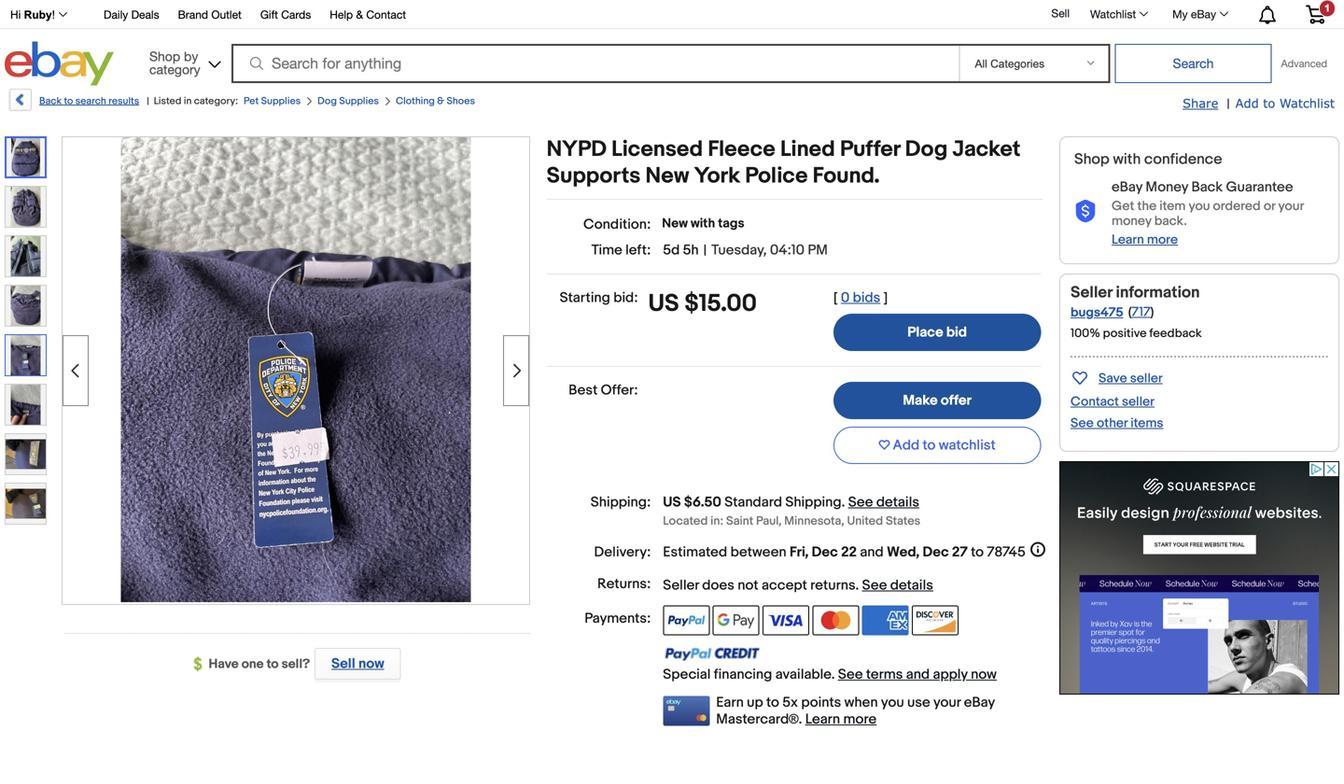 Task type: locate. For each thing, give the bounding box(es) containing it.
1 horizontal spatial more
[[1147, 232, 1178, 248]]

to inside earn up to 5x points when you use your ebay mastercard®.
[[767, 694, 780, 711]]

0 vertical spatial &
[[356, 8, 363, 21]]

None submit
[[1115, 44, 1272, 83]]

see terms and apply now link
[[838, 666, 997, 683]]

5h
[[683, 242, 699, 259]]

0 horizontal spatial learn
[[805, 711, 840, 728]]

ebay down the "apply"
[[964, 694, 995, 711]]

0 vertical spatial ebay
[[1191, 7, 1217, 21]]

supplies right pet
[[261, 95, 301, 107]]

1 vertical spatial learn
[[805, 711, 840, 728]]

0 vertical spatial seller
[[1071, 283, 1113, 302]]

add down make
[[893, 437, 920, 454]]

1 horizontal spatial dog
[[905, 136, 948, 163]]

with
[[1113, 150, 1141, 169], [691, 216, 715, 232]]

back left search
[[39, 95, 62, 107]]

1 vertical spatial seller
[[1122, 394, 1155, 410]]

picture 5 of 8 image
[[6, 335, 46, 375]]

estimated
[[663, 544, 728, 561]]

0 vertical spatial new
[[646, 163, 689, 190]]

payments:
[[585, 610, 651, 627]]

0 horizontal spatial dec
[[812, 544, 838, 561]]

0 vertical spatial contact
[[366, 8, 406, 21]]

sell left watchlist link
[[1052, 7, 1070, 20]]

picture 8 of 8 image
[[6, 484, 46, 524]]

shop by category banner
[[0, 0, 1340, 91]]

0 vertical spatial back
[[39, 95, 62, 107]]

pm
[[808, 242, 828, 259]]

0 horizontal spatial your
[[934, 694, 961, 711]]

1 horizontal spatial your
[[1279, 198, 1304, 214]]

0 horizontal spatial you
[[881, 694, 904, 711]]

dog
[[318, 95, 337, 107], [905, 136, 948, 163]]

2 vertical spatial ebay
[[964, 694, 995, 711]]

1 vertical spatial seller
[[663, 577, 699, 594]]

shipping
[[786, 494, 842, 511]]

police
[[745, 163, 808, 190]]

new up 5d
[[662, 216, 688, 232]]

1 horizontal spatial &
[[437, 95, 444, 107]]

. down the 22
[[856, 577, 859, 594]]

add right share
[[1236, 96, 1259, 110]]

0 horizontal spatial watchlist
[[1090, 7, 1136, 21]]

1 horizontal spatial sell
[[1052, 7, 1070, 20]]

0 vertical spatial details
[[877, 494, 920, 511]]

contact right help
[[366, 8, 406, 21]]

1 horizontal spatial dec
[[923, 544, 949, 561]]

1 horizontal spatial shop
[[1075, 150, 1110, 169]]

1 vertical spatial add
[[893, 437, 920, 454]]

seller inside button
[[1130, 371, 1163, 386]]

2 horizontal spatial |
[[1227, 96, 1230, 112]]

1 vertical spatial back
[[1192, 179, 1223, 196]]

united
[[847, 514, 883, 528]]

watchlist right sell link
[[1090, 7, 1136, 21]]

1 horizontal spatial seller
[[1071, 283, 1113, 302]]

up
[[747, 694, 763, 711]]

available.
[[776, 666, 835, 683]]

0 horizontal spatial and
[[860, 544, 884, 561]]

starting bid:
[[560, 289, 638, 306]]

0 vertical spatial sell
[[1052, 7, 1070, 20]]

1 vertical spatial sell
[[331, 655, 355, 672]]

1 vertical spatial ebay
[[1112, 179, 1143, 196]]

2 dec from the left
[[923, 544, 949, 561]]

you right item
[[1189, 198, 1210, 214]]

1 vertical spatial and
[[906, 666, 930, 683]]

0 vertical spatial watchlist
[[1090, 7, 1136, 21]]

more inside us $15.00 main content
[[844, 711, 877, 728]]

with for shop
[[1113, 150, 1141, 169]]

details down wed,
[[890, 577, 934, 594]]

now
[[359, 655, 384, 672], [971, 666, 997, 683]]

more down the back.
[[1147, 232, 1178, 248]]

1 horizontal spatial supplies
[[339, 95, 379, 107]]

1 vertical spatial shop
[[1075, 150, 1110, 169]]

contact inside the contact seller see other items
[[1071, 394, 1119, 410]]

contact
[[366, 8, 406, 21], [1071, 394, 1119, 410]]

search
[[75, 95, 106, 107]]

1 vertical spatial .
[[856, 577, 859, 594]]

see inside the contact seller see other items
[[1071, 415, 1094, 431]]

use
[[907, 694, 930, 711]]

more right points in the right of the page
[[844, 711, 877, 728]]

ebay inside account navigation
[[1191, 7, 1217, 21]]

0 vertical spatial learn
[[1112, 232, 1144, 248]]

1 horizontal spatial contact
[[1071, 394, 1119, 410]]

dog supplies link
[[318, 95, 379, 107]]

1 vertical spatial &
[[437, 95, 444, 107]]

1 horizontal spatial and
[[906, 666, 930, 683]]

1 horizontal spatial |
[[704, 242, 707, 259]]

1 vertical spatial learn more link
[[805, 711, 877, 728]]

us for us $15.00
[[648, 289, 679, 318]]

learn right 5x
[[805, 711, 840, 728]]

04:10
[[770, 242, 805, 259]]

to down "advanced" link
[[1263, 96, 1276, 110]]

none submit inside shop by category banner
[[1115, 44, 1272, 83]]

your inside earn up to 5x points when you use your ebay mastercard®.
[[934, 694, 961, 711]]

sell?
[[282, 656, 310, 672]]

have
[[209, 656, 239, 672]]

discover image
[[912, 605, 959, 635]]

details up states
[[877, 494, 920, 511]]

[
[[834, 289, 838, 306]]

nypd licensed fleece lined puffer dog jacket supports new york police found.
[[547, 136, 1021, 190]]

now right the "apply"
[[971, 666, 997, 683]]

back to search results link
[[7, 89, 139, 118]]

0 horizontal spatial back
[[39, 95, 62, 107]]

& right help
[[356, 8, 363, 21]]

seller up paypal image
[[663, 577, 699, 594]]

see up american express image
[[862, 577, 887, 594]]

and for 22
[[860, 544, 884, 561]]

see details link up united
[[848, 494, 920, 511]]

offer
[[941, 392, 972, 409]]

sell
[[1052, 7, 1070, 20], [331, 655, 355, 672]]

1 vertical spatial us
[[663, 494, 681, 511]]

to right 'one'
[[267, 656, 279, 672]]

add
[[1236, 96, 1259, 110], [893, 437, 920, 454]]

back inside 'back to search results' link
[[39, 95, 62, 107]]

supplies left clothing
[[339, 95, 379, 107]]

to left 5x
[[767, 694, 780, 711]]

now right sell?
[[359, 655, 384, 672]]

picture 4 of 8 image
[[6, 286, 46, 326]]

seller for seller does not accept returns
[[663, 577, 699, 594]]

contact up other
[[1071, 394, 1119, 410]]

back.
[[1155, 213, 1187, 229]]

add inside the share | add to watchlist
[[1236, 96, 1259, 110]]

bids
[[853, 289, 881, 306]]

1 horizontal spatial .
[[856, 577, 859, 594]]

dec left 27
[[923, 544, 949, 561]]

sell now link
[[310, 648, 401, 680]]

learn
[[1112, 232, 1144, 248], [805, 711, 840, 728]]

0 horizontal spatial seller
[[663, 577, 699, 594]]

supports
[[547, 163, 641, 190]]

daily
[[104, 8, 128, 21]]

0 vertical spatial learn more link
[[1112, 232, 1178, 248]]

| inside us $15.00 main content
[[704, 242, 707, 259]]

ordered
[[1213, 198, 1261, 214]]

0 vertical spatial with
[[1113, 150, 1141, 169]]

0 vertical spatial dog
[[318, 95, 337, 107]]

seller inside us $15.00 main content
[[663, 577, 699, 594]]

1 vertical spatial watchlist
[[1280, 96, 1335, 110]]

0 horizontal spatial learn more link
[[805, 711, 877, 728]]

seller right the save
[[1130, 371, 1163, 386]]

with inside us $15.00 main content
[[691, 216, 715, 232]]

| right 5h
[[704, 242, 707, 259]]

and
[[860, 544, 884, 561], [906, 666, 930, 683]]

puffer
[[840, 136, 900, 163]]

clothing & shoes
[[396, 95, 475, 107]]

0 vertical spatial and
[[860, 544, 884, 561]]

seller inside the contact seller see other items
[[1122, 394, 1155, 410]]

1 horizontal spatial watchlist
[[1280, 96, 1335, 110]]

0 horizontal spatial more
[[844, 711, 877, 728]]

0
[[841, 289, 850, 306]]

seller
[[1071, 283, 1113, 302], [663, 577, 699, 594]]

717 link
[[1132, 304, 1151, 320]]

0 horizontal spatial supplies
[[261, 95, 301, 107]]

to
[[64, 95, 73, 107], [1263, 96, 1276, 110], [923, 437, 936, 454], [971, 544, 984, 561], [267, 656, 279, 672], [767, 694, 780, 711]]

sell inside account navigation
[[1052, 7, 1070, 20]]

ebay up get on the top of the page
[[1112, 179, 1143, 196]]

0 vertical spatial seller
[[1130, 371, 1163, 386]]

minnesota,
[[784, 514, 845, 528]]

new inside nypd licensed fleece lined puffer dog jacket supports new york police found.
[[646, 163, 689, 190]]

dec left the 22
[[812, 544, 838, 561]]

Search for anything text field
[[234, 46, 956, 81]]

1 horizontal spatial back
[[1192, 179, 1223, 196]]

daily deals link
[[104, 5, 159, 26]]

seller for seller information
[[1071, 283, 1113, 302]]

1 supplies from the left
[[261, 95, 301, 107]]

shop for shop with confidence
[[1075, 150, 1110, 169]]

and right the 22
[[860, 544, 884, 561]]

dog right pet supplies link at the top
[[318, 95, 337, 107]]

us for us $6.50
[[663, 494, 681, 511]]

| inside the share | add to watchlist
[[1227, 96, 1230, 112]]

1 vertical spatial dog
[[905, 136, 948, 163]]

listed
[[154, 95, 182, 107]]

back
[[39, 95, 62, 107], [1192, 179, 1223, 196]]

save seller button
[[1071, 367, 1163, 388]]

seller up items
[[1122, 394, 1155, 410]]

sell right sell?
[[331, 655, 355, 672]]

picture 3 of 8 image
[[6, 236, 46, 276]]

dog right puffer
[[905, 136, 948, 163]]

5x
[[783, 694, 798, 711]]

1 horizontal spatial add
[[1236, 96, 1259, 110]]

visa image
[[763, 605, 809, 635]]

shop up with details__icon
[[1075, 150, 1110, 169]]

your inside 'ebay money back guarantee get the item you ordered or your money back. learn more'
[[1279, 198, 1304, 214]]

new left york
[[646, 163, 689, 190]]

0 vertical spatial your
[[1279, 198, 1304, 214]]

with up get on the top of the page
[[1113, 150, 1141, 169]]

. up minnesota,
[[842, 494, 845, 511]]

| listed in category:
[[147, 95, 238, 107]]

1 vertical spatial you
[[881, 694, 904, 711]]

0 horizontal spatial sell
[[331, 655, 355, 672]]

positive
[[1103, 326, 1147, 341]]

| right the share button
[[1227, 96, 1230, 112]]

one
[[242, 656, 264, 672]]

& for help
[[356, 8, 363, 21]]

bid:
[[614, 289, 638, 306]]

tuesday,
[[712, 242, 767, 259]]

delivery:
[[594, 544, 651, 561]]

see up united
[[848, 494, 873, 511]]

back up ordered
[[1192, 179, 1223, 196]]

you inside earn up to 5x points when you use your ebay mastercard®.
[[881, 694, 904, 711]]

you left use in the right bottom of the page
[[881, 694, 904, 711]]

and up use in the right bottom of the page
[[906, 666, 930, 683]]

& inside account navigation
[[356, 8, 363, 21]]

)
[[1151, 304, 1154, 320]]

watchlist link
[[1080, 3, 1157, 25]]

2 supplies from the left
[[339, 95, 379, 107]]

shop left "by"
[[149, 49, 180, 64]]

clothing & shoes link
[[396, 95, 475, 107]]

paypal image
[[663, 605, 710, 635]]

seller for contact
[[1122, 394, 1155, 410]]

learn down money
[[1112, 232, 1144, 248]]

us up located
[[663, 494, 681, 511]]

0 horizontal spatial now
[[359, 655, 384, 672]]

0 horizontal spatial .
[[842, 494, 845, 511]]

see up when
[[838, 666, 863, 683]]

learn more
[[805, 711, 877, 728]]

ebay inside 'ebay money back guarantee get the item you ordered or your money back. learn more'
[[1112, 179, 1143, 196]]

to left watchlist
[[923, 437, 936, 454]]

add to watchlist link
[[1236, 95, 1335, 112]]

learn more link down special financing available. see terms and apply now at the bottom
[[805, 711, 877, 728]]

seller up bugs475 link
[[1071, 283, 1113, 302]]

add inside button
[[893, 437, 920, 454]]

us $15.00 main content
[[547, 136, 1047, 728]]

ebay mastercard image
[[663, 696, 710, 726]]

see details link down wed,
[[862, 577, 934, 594]]

0 vertical spatial see details link
[[848, 494, 920, 511]]

ebay inside earn up to 5x points when you use your ebay mastercard®.
[[964, 694, 995, 711]]

see left other
[[1071, 415, 1094, 431]]

american express image
[[862, 605, 909, 635]]

seller
[[1130, 371, 1163, 386], [1122, 394, 1155, 410]]

states
[[886, 514, 921, 528]]

now inside us $15.00 main content
[[971, 666, 997, 683]]

see details link
[[848, 494, 920, 511], [862, 577, 934, 594]]

1 horizontal spatial now
[[971, 666, 997, 683]]

information
[[1116, 283, 1200, 302]]

0 horizontal spatial contact
[[366, 8, 406, 21]]

with left tags
[[691, 216, 715, 232]]

2 horizontal spatial ebay
[[1191, 7, 1217, 21]]

0 horizontal spatial &
[[356, 8, 363, 21]]

0 horizontal spatial ebay
[[964, 694, 995, 711]]

gift cards
[[260, 8, 311, 21]]

0 horizontal spatial shop
[[149, 49, 180, 64]]

1 vertical spatial your
[[934, 694, 961, 711]]

.
[[842, 494, 845, 511], [856, 577, 859, 594]]

0 horizontal spatial dog
[[318, 95, 337, 107]]

gift cards link
[[260, 5, 311, 26]]

| left listed
[[147, 95, 149, 107]]

us right bid:
[[648, 289, 679, 318]]

0 vertical spatial us
[[648, 289, 679, 318]]

1 horizontal spatial learn
[[1112, 232, 1144, 248]]

ebay right my
[[1191, 7, 1217, 21]]

details
[[877, 494, 920, 511], [890, 577, 934, 594]]

to right 27
[[971, 544, 984, 561]]

0 vertical spatial shop
[[149, 49, 180, 64]]

1 vertical spatial more
[[844, 711, 877, 728]]

account navigation
[[0, 0, 1340, 29]]

1 horizontal spatial with
[[1113, 150, 1141, 169]]

0 vertical spatial more
[[1147, 232, 1178, 248]]

0 horizontal spatial add
[[893, 437, 920, 454]]

0 vertical spatial add
[[1236, 96, 1259, 110]]

more inside 'ebay money back guarantee get the item you ordered or your money back. learn more'
[[1147, 232, 1178, 248]]

1 vertical spatial contact
[[1071, 394, 1119, 410]]

1 vertical spatial with
[[691, 216, 715, 232]]

watchlist down "advanced" link
[[1280, 96, 1335, 110]]

and for terms
[[906, 666, 930, 683]]

0 vertical spatial you
[[1189, 198, 1210, 214]]

1
[[1325, 2, 1330, 14]]

shop inside shop by category
[[149, 49, 180, 64]]

saint
[[726, 514, 754, 528]]

seller for save
[[1130, 371, 1163, 386]]

1 horizontal spatial you
[[1189, 198, 1210, 214]]

your right or
[[1279, 198, 1304, 214]]

learn more link down money
[[1112, 232, 1178, 248]]

& left shoes
[[437, 95, 444, 107]]

0 horizontal spatial with
[[691, 216, 715, 232]]

seller inside 'seller information bugs475 ( 717 ) 100% positive feedback'
[[1071, 283, 1113, 302]]

5d
[[663, 242, 680, 259]]

your down the "apply"
[[934, 694, 961, 711]]

lined
[[780, 136, 835, 163]]

picture 1 of 8 image
[[7, 138, 45, 176]]

brand outlet
[[178, 8, 242, 21]]

1 horizontal spatial ebay
[[1112, 179, 1143, 196]]



Task type: describe. For each thing, give the bounding box(es) containing it.
gift
[[260, 8, 278, 21]]

0 vertical spatial .
[[842, 494, 845, 511]]

27
[[952, 544, 968, 561]]

share
[[1183, 96, 1219, 110]]

1 dec from the left
[[812, 544, 838, 561]]

nypd
[[547, 136, 607, 163]]

daily deals
[[104, 8, 159, 21]]

money
[[1146, 179, 1189, 196]]

0 horizontal spatial |
[[147, 95, 149, 107]]

estimated between fri, dec 22 and wed, dec 27 to 78745
[[663, 544, 1026, 561]]

see other items link
[[1071, 415, 1164, 431]]

you inside 'ebay money back guarantee get the item you ordered or your money back. learn more'
[[1189, 198, 1210, 214]]

best
[[569, 382, 598, 399]]

nypd licensed fleece lined puffer dog jacket supports new york police found. - picture 5 of 8 image
[[121, 135, 471, 602]]

my ebay
[[1173, 7, 1217, 21]]

contact inside account navigation
[[366, 8, 406, 21]]

licensed
[[612, 136, 703, 163]]

dog inside nypd licensed fleece lined puffer dog jacket supports new york police found.
[[905, 136, 948, 163]]

back to search results
[[39, 95, 139, 107]]

5d 5h | tuesday, 04:10 pm
[[663, 242, 828, 259]]

shop for shop by category
[[149, 49, 180, 64]]

not
[[738, 577, 759, 594]]

1 vertical spatial see details link
[[862, 577, 934, 594]]

bugs475
[[1071, 305, 1124, 321]]

learn inside 'ebay money back guarantee get the item you ordered or your money back. learn more'
[[1112, 232, 1144, 248]]

to inside button
[[923, 437, 936, 454]]

between
[[731, 544, 787, 561]]

in:
[[711, 514, 724, 528]]

pet supplies
[[244, 95, 301, 107]]

100%
[[1071, 326, 1101, 341]]

time left:
[[592, 242, 651, 259]]

[ 0 bids ]
[[834, 289, 888, 306]]

make offer link
[[834, 382, 1041, 419]]

$6.50
[[684, 494, 722, 511]]

new with tags
[[662, 216, 745, 232]]

make
[[903, 392, 938, 409]]

picture 7 of 8 image
[[6, 434, 46, 474]]

place bid button
[[834, 314, 1041, 351]]

best offer:
[[569, 382, 638, 399]]

1 link
[[1295, 0, 1337, 27]]

sell for sell
[[1052, 7, 1070, 20]]

the
[[1138, 198, 1157, 214]]

found.
[[813, 163, 880, 190]]

special financing available. see terms and apply now
[[663, 666, 997, 683]]

make offer
[[903, 392, 972, 409]]

back inside 'ebay money back guarantee get the item you ordered or your money back. learn more'
[[1192, 179, 1223, 196]]

fri,
[[790, 544, 809, 561]]

sell link
[[1043, 7, 1078, 20]]

supplies for dog supplies
[[339, 95, 379, 107]]

to inside the share | add to watchlist
[[1263, 96, 1276, 110]]

1 horizontal spatial learn more link
[[1112, 232, 1178, 248]]

learn inside us $15.00 main content
[[805, 711, 840, 728]]

contact seller link
[[1071, 394, 1155, 410]]

fleece
[[708, 136, 776, 163]]

!
[[52, 8, 55, 21]]

terms
[[866, 666, 903, 683]]

pet
[[244, 95, 259, 107]]

brand
[[178, 8, 208, 21]]

hi ruby !
[[10, 8, 55, 21]]

now inside sell now link
[[359, 655, 384, 672]]

share button
[[1183, 95, 1219, 112]]

1 vertical spatial new
[[662, 216, 688, 232]]

ebay money back guarantee get the item you ordered or your money back. learn more
[[1112, 179, 1304, 248]]

watchlist
[[939, 437, 996, 454]]

get
[[1112, 198, 1135, 214]]

save seller
[[1099, 371, 1163, 386]]

my ebay link
[[1162, 3, 1237, 25]]

picture 2 of 8 image
[[6, 187, 46, 227]]

results
[[108, 95, 139, 107]]

(
[[1128, 304, 1132, 320]]

& for clothing
[[437, 95, 444, 107]]

to left search
[[64, 95, 73, 107]]

by
[[184, 49, 198, 64]]

add to watchlist button
[[834, 427, 1041, 464]]

us $6.50
[[663, 494, 722, 511]]

ruby
[[24, 8, 52, 21]]

sell now
[[331, 655, 384, 672]]

place bid
[[908, 324, 967, 341]]

paul,
[[756, 514, 782, 528]]

shoes
[[447, 95, 475, 107]]

earn up to 5x points when you use your ebay mastercard®.
[[716, 694, 995, 728]]

advertisement region
[[1060, 461, 1340, 695]]

hi
[[10, 8, 21, 21]]

tags
[[718, 216, 745, 232]]

my
[[1173, 7, 1188, 21]]

paypal credit image
[[663, 646, 760, 661]]

22
[[841, 544, 857, 561]]

google pay image
[[713, 605, 760, 635]]

pet supplies link
[[244, 95, 301, 107]]

with for new
[[691, 216, 715, 232]]

financing
[[714, 666, 772, 683]]

does
[[702, 577, 735, 594]]

mastercard®.
[[716, 711, 802, 728]]

master card image
[[813, 605, 859, 635]]

dollar sign image
[[194, 657, 209, 672]]

apply
[[933, 666, 968, 683]]

bid
[[947, 324, 967, 341]]

78745
[[987, 544, 1026, 561]]

standard
[[725, 494, 782, 511]]

1 vertical spatial details
[[890, 577, 934, 594]]

standard shipping . see details
[[725, 494, 920, 511]]

offer:
[[601, 382, 638, 399]]

with details__icon image
[[1075, 200, 1097, 223]]

add to watchlist
[[893, 437, 996, 454]]

picture 6 of 8 image
[[6, 385, 46, 425]]

sell for sell now
[[331, 655, 355, 672]]

starting
[[560, 289, 610, 306]]

deals
[[131, 8, 159, 21]]

watchlist inside the share | add to watchlist
[[1280, 96, 1335, 110]]

located
[[663, 514, 708, 528]]

jacket
[[953, 136, 1021, 163]]

shop with confidence
[[1075, 150, 1223, 169]]

condition:
[[584, 216, 651, 233]]

bugs475 link
[[1071, 305, 1124, 321]]

york
[[694, 163, 740, 190]]

item
[[1160, 198, 1186, 214]]

watchlist inside watchlist link
[[1090, 7, 1136, 21]]

save
[[1099, 371, 1127, 386]]

supplies for pet supplies
[[261, 95, 301, 107]]

$15.00
[[685, 289, 757, 318]]



Task type: vqa. For each thing, say whether or not it's contained in the screenshot.
the topmost you
yes



